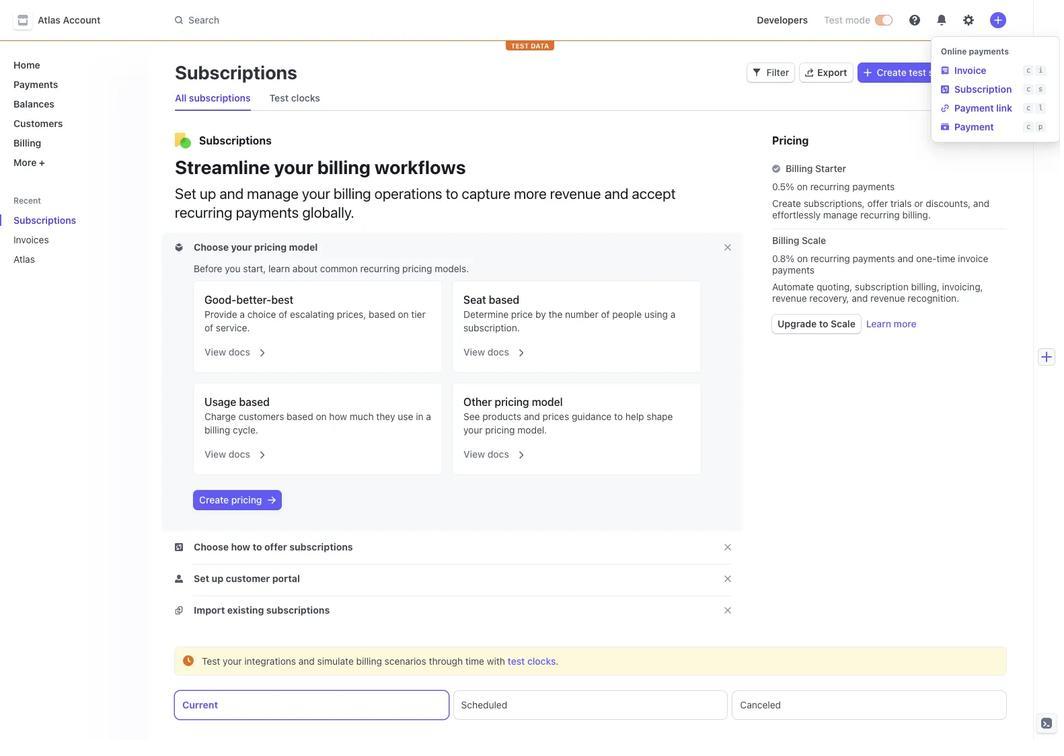 Task type: vqa. For each thing, say whether or not it's contained in the screenshot.
top SCALE
yes



Task type: locate. For each thing, give the bounding box(es) containing it.
online payments
[[941, 46, 1009, 57]]

scale inside billing scale 0.8% on recurring payments and one-time invoice payments automate quoting, subscription billing, invoicing, revenue recovery, and revenue recognition.
[[802, 235, 826, 246]]

docs down 'service.'
[[229, 347, 250, 358]]

set inside streamline your billing workflows set up and manage your billing operations to capture more revenue and accept recurring payments globally.
[[175, 185, 196, 203]]

choose for choose how to offer subscriptions
[[194, 542, 229, 553]]

on inside good-better-best provide a choice of escalating prices, based on tier of service.
[[398, 309, 409, 320]]

view docs button down 'service.'
[[196, 338, 267, 362]]

2 horizontal spatial test
[[824, 14, 843, 26]]

time left invoice
[[937, 253, 956, 264]]

docs for charge
[[229, 449, 250, 460]]

4 c from the top
[[1027, 122, 1031, 131]]

billing up 0.8% on the top right
[[773, 235, 800, 246]]

1 horizontal spatial revenue
[[773, 293, 807, 304]]

revenue
[[550, 185, 601, 203], [773, 293, 807, 304], [871, 293, 905, 304]]

of left the people
[[601, 309, 610, 320]]

svg image inside 'choose how to offer subscriptions' 'dropdown button'
[[175, 544, 183, 552]]

2 vertical spatial test
[[202, 656, 220, 668]]

seat
[[464, 294, 486, 306]]

billing inside usage based charge customers based on how much they use in a billing cycle.
[[205, 425, 230, 436]]

canceled button
[[733, 692, 1007, 720]]

on left tier
[[398, 309, 409, 320]]

svg image for filter
[[753, 69, 761, 77]]

0 vertical spatial more
[[514, 185, 547, 203]]

starter
[[816, 163, 847, 174]]

test
[[824, 14, 843, 26], [270, 92, 289, 104], [202, 656, 220, 668]]

0 vertical spatial test
[[909, 67, 927, 78]]

1 vertical spatial time
[[466, 656, 485, 668]]

billing inside the core navigation links 'element'
[[13, 137, 41, 149]]

of inside seat based determine price by the number of people using a subscription.
[[601, 309, 610, 320]]

1 c from the top
[[1027, 66, 1031, 75]]

on inside 0.5% on recurring payments create subscriptions, offer trials or discounts, and effortlessly manage recurring billing.
[[797, 181, 808, 192]]

view docs down "subscription."
[[464, 347, 509, 358]]

2 horizontal spatial a
[[671, 309, 676, 320]]

subscriptions down portal
[[266, 605, 330, 616]]

tab list
[[170, 86, 1007, 111], [175, 692, 1007, 720]]

0 horizontal spatial scale
[[802, 235, 826, 246]]

one-
[[917, 253, 937, 264]]

to left capture
[[446, 185, 459, 203]]

of down provide
[[205, 322, 213, 334]]

svg image
[[175, 575, 183, 583]]

more right 'learn'
[[894, 318, 917, 330]]

docs down products
[[488, 449, 509, 460]]

choose your pricing model
[[194, 242, 318, 253]]

c left s
[[1027, 85, 1031, 94]]

1 payment from the top
[[955, 102, 994, 114]]

1 horizontal spatial time
[[937, 253, 956, 264]]

2 vertical spatial billing
[[773, 235, 800, 246]]

view down 'service.'
[[205, 347, 226, 358]]

1 vertical spatial more
[[894, 318, 917, 330]]

scale down 'recovery,'
[[831, 318, 856, 330]]

test your integrations and simulate billing scenarios through time with test clocks .
[[202, 656, 559, 668]]

1 vertical spatial tab list
[[175, 692, 1007, 720]]

1 vertical spatial subscription
[[855, 281, 909, 293]]

payment down 'subscription' link
[[955, 102, 994, 114]]

your for billing
[[274, 156, 313, 178]]

1 horizontal spatial clocks
[[528, 656, 556, 668]]

create
[[877, 67, 907, 78], [773, 198, 801, 209], [199, 495, 229, 506]]

in
[[416, 411, 424, 423]]

based inside good-better-best provide a choice of escalating prices, based on tier of service.
[[369, 309, 395, 320]]

0 horizontal spatial a
[[240, 309, 245, 320]]

set right svg icon on the bottom left of the page
[[194, 573, 209, 585]]

tab list containing all subscriptions
[[170, 86, 1007, 111]]

recurring down 'streamline'
[[175, 204, 232, 221]]

a
[[240, 309, 245, 320], [671, 309, 676, 320], [426, 411, 431, 423]]

docs for model
[[488, 449, 509, 460]]

test for test clocks
[[270, 92, 289, 104]]

i
[[1039, 66, 1043, 75]]

manage up choose your pricing model
[[247, 185, 299, 203]]

or
[[915, 198, 924, 209]]

atlas inside button
[[38, 14, 61, 26]]

0 vertical spatial tab list
[[170, 86, 1007, 111]]

how left much
[[329, 411, 347, 423]]

guidance
[[572, 411, 612, 423]]

test
[[511, 42, 529, 50]]

view
[[205, 347, 226, 358], [464, 347, 485, 358], [205, 449, 226, 460], [464, 449, 485, 460]]

learn more link
[[867, 318, 917, 331]]

1 horizontal spatial model
[[532, 396, 563, 408]]

1 vertical spatial clocks
[[528, 656, 556, 668]]

a right using
[[671, 309, 676, 320]]

billing up more +
[[13, 137, 41, 149]]

recurring right common
[[360, 263, 400, 275]]

time inside billing scale 0.8% on recurring payments and one-time invoice payments automate quoting, subscription billing, invoicing, revenue recovery, and revenue recognition.
[[937, 253, 956, 264]]

pricing inside dropdown button
[[254, 242, 287, 253]]

payments up trials
[[853, 181, 895, 192]]

invoicing,
[[942, 281, 984, 293]]

c left l
[[1027, 104, 1031, 112]]

time
[[937, 253, 956, 264], [466, 656, 485, 668]]

offer inside 0.5% on recurring payments create subscriptions, offer trials or discounts, and effortlessly manage recurring billing.
[[868, 198, 888, 209]]

view docs for other
[[464, 449, 509, 460]]

1 vertical spatial test
[[270, 92, 289, 104]]

0 horizontal spatial test
[[508, 656, 525, 668]]

atlas down invoices
[[13, 254, 35, 265]]

1 horizontal spatial test
[[909, 67, 927, 78]]

1 horizontal spatial offer
[[868, 198, 888, 209]]

and up model.
[[524, 411, 540, 423]]

model inside other pricing model see products and prices guidance to help shape your pricing model.
[[532, 396, 563, 408]]

payments up choose your pricing model
[[236, 204, 299, 221]]

manage inside 0.5% on recurring payments create subscriptions, offer trials or discounts, and effortlessly manage recurring billing.
[[824, 209, 858, 221]]

view down "subscription."
[[464, 347, 485, 358]]

svg image inside import existing subscriptions dropdown button
[[175, 607, 183, 615]]

2 horizontal spatial of
[[601, 309, 610, 320]]

up left customer
[[212, 573, 224, 585]]

0 horizontal spatial more
[[514, 185, 547, 203]]

export
[[818, 67, 848, 78]]

pricing
[[773, 135, 809, 147]]

core navigation links element
[[8, 54, 137, 174]]

0 vertical spatial scale
[[802, 235, 826, 246]]

usage based charge customers based on how much they use in a billing cycle.
[[205, 396, 431, 436]]

view for other pricing model
[[464, 449, 485, 460]]

svg image inside create pricing link
[[267, 497, 276, 505]]

billing for billing starter
[[786, 163, 813, 174]]

0 vertical spatial manage
[[247, 185, 299, 203]]

1 horizontal spatial atlas
[[38, 14, 61, 26]]

1 vertical spatial set
[[194, 573, 209, 585]]

products
[[483, 411, 522, 423]]

c inside menu item
[[1027, 85, 1031, 94]]

choose up set up customer portal 'dropdown button'
[[194, 542, 229, 553]]

1 horizontal spatial create
[[773, 198, 801, 209]]

subscriptions
[[175, 61, 297, 83], [199, 135, 272, 147], [13, 215, 76, 226]]

view docs down cycle.
[[205, 449, 250, 460]]

payment for payment
[[955, 121, 994, 133]]

test up current
[[202, 656, 220, 668]]

c inside payment 'menu item'
[[1027, 122, 1031, 131]]

escalating
[[290, 309, 334, 320]]

to
[[446, 185, 459, 203], [819, 318, 829, 330], [614, 411, 623, 423], [253, 542, 262, 553]]

svg image inside the create test subscription link
[[864, 69, 872, 77]]

how up set up customer portal 'dropdown button'
[[231, 542, 250, 553]]

view docs button down "subscription."
[[456, 338, 526, 362]]

1 horizontal spatial a
[[426, 411, 431, 423]]

payments
[[969, 46, 1009, 57], [853, 181, 895, 192], [236, 204, 299, 221], [853, 253, 895, 264], [773, 264, 815, 276]]

test clocks link
[[264, 89, 326, 108]]

0 horizontal spatial how
[[231, 542, 250, 553]]

payments left one-
[[853, 253, 895, 264]]

on inside usage based charge customers based on how much they use in a billing cycle.
[[316, 411, 327, 423]]

and inside 0.5% on recurring payments create subscriptions, offer trials or discounts, and effortlessly manage recurring billing.
[[974, 198, 990, 209]]

0.8%
[[773, 253, 795, 264]]

before
[[194, 263, 222, 275]]

atlas left account
[[38, 14, 61, 26]]

up inside streamline your billing workflows set up and manage your billing operations to capture more revenue and accept recurring payments globally.
[[200, 185, 216, 203]]

choose inside 'dropdown button'
[[194, 542, 229, 553]]

view down charge
[[205, 449, 226, 460]]

test mode
[[824, 14, 871, 26]]

payment link link
[[941, 102, 1013, 115]]

subscription up 'learn'
[[855, 281, 909, 293]]

1 vertical spatial create
[[773, 198, 801, 209]]

0 horizontal spatial revenue
[[550, 185, 601, 203]]

+
[[39, 157, 45, 168]]

atlas for atlas account
[[38, 14, 61, 26]]

a right in
[[426, 411, 431, 423]]

time for one-
[[937, 253, 956, 264]]

time left with
[[466, 656, 485, 668]]

model up about
[[289, 242, 318, 253]]

0 horizontal spatial subscription
[[855, 281, 909, 293]]

billing,
[[911, 281, 940, 293]]

svg image inside filter popup button
[[753, 69, 761, 77]]

2 payment from the top
[[955, 121, 994, 133]]

on right 0.5%
[[797, 181, 808, 192]]

docs down cycle.
[[229, 449, 250, 460]]

on left much
[[316, 411, 327, 423]]

view docs button down cycle.
[[196, 440, 267, 464]]

docs down "subscription."
[[488, 347, 509, 358]]

2 vertical spatial create
[[199, 495, 229, 506]]

1 vertical spatial model
[[532, 396, 563, 408]]

up down 'streamline'
[[200, 185, 216, 203]]

c inside 'menu item'
[[1027, 66, 1031, 75]]

0 horizontal spatial model
[[289, 242, 318, 253]]

payment link
[[955, 102, 1013, 114]]

0 vertical spatial set
[[175, 185, 196, 203]]

view docs button for seat
[[456, 338, 526, 362]]

1 horizontal spatial manage
[[824, 209, 858, 221]]

recovery,
[[810, 293, 850, 304]]

to inside 'dropdown button'
[[253, 542, 262, 553]]

manage inside streamline your billing workflows set up and manage your billing operations to capture more revenue and accept recurring payments globally.
[[247, 185, 299, 203]]

scale down effortlessly on the top right of page
[[802, 235, 826, 246]]

view for seat based
[[464, 347, 485, 358]]

create test subscription
[[877, 67, 984, 78]]

of
[[279, 309, 288, 320], [601, 309, 610, 320], [205, 322, 213, 334]]

based
[[489, 294, 520, 306], [369, 309, 395, 320], [239, 396, 270, 408], [287, 411, 313, 423]]

2 vertical spatial subscriptions
[[266, 605, 330, 616]]

price
[[511, 309, 533, 320]]

1 vertical spatial test
[[508, 656, 525, 668]]

your inside dropdown button
[[231, 242, 252, 253]]

1 horizontal spatial scale
[[831, 318, 856, 330]]

choose for choose your pricing model
[[194, 242, 229, 253]]

c for subscription
[[1027, 85, 1031, 94]]

a inside seat based determine price by the number of people using a subscription.
[[671, 309, 676, 320]]

a up 'service.'
[[240, 309, 245, 320]]

prices,
[[337, 309, 366, 320]]

1 horizontal spatial more
[[894, 318, 917, 330]]

payments inside 0.5% on recurring payments create subscriptions, offer trials or discounts, and effortlessly manage recurring billing.
[[853, 181, 895, 192]]

payment inside payment link "link"
[[955, 102, 994, 114]]

pricing up learn
[[254, 242, 287, 253]]

c left p
[[1027, 122, 1031, 131]]

and left accept
[[605, 185, 629, 203]]

through
[[429, 656, 463, 668]]

view for usage based
[[205, 449, 226, 460]]

0 vertical spatial test
[[824, 14, 843, 26]]

view down see
[[464, 449, 485, 460]]

choose inside dropdown button
[[194, 242, 229, 253]]

choose up before
[[194, 242, 229, 253]]

payment inside 'payment' link
[[955, 121, 994, 133]]

0 horizontal spatial atlas
[[13, 254, 35, 265]]

1 vertical spatial billing
[[786, 163, 813, 174]]

recent
[[13, 196, 41, 206]]

set down 'streamline'
[[175, 185, 196, 203]]

offer left trials
[[868, 198, 888, 209]]

test
[[909, 67, 927, 78], [508, 656, 525, 668]]

1 vertical spatial choose
[[194, 542, 229, 553]]

subscriptions inside dropdown button
[[266, 605, 330, 616]]

much
[[350, 411, 374, 423]]

model up the prices
[[532, 396, 563, 408]]

svg image
[[753, 69, 761, 77], [864, 69, 872, 77], [175, 244, 183, 252], [267, 497, 276, 505], [175, 544, 183, 552], [175, 607, 183, 615]]

0 vertical spatial how
[[329, 411, 347, 423]]

view docs button down products
[[456, 440, 526, 464]]

home
[[13, 59, 40, 71]]

svg image for import existing subscriptions
[[175, 607, 183, 615]]

help image
[[910, 15, 921, 26]]

1 vertical spatial up
[[212, 573, 224, 585]]

atlas
[[38, 14, 61, 26], [13, 254, 35, 265]]

tier
[[411, 309, 426, 320]]

time for through
[[466, 656, 485, 668]]

test for test mode
[[824, 14, 843, 26]]

prices
[[543, 411, 569, 423]]

1 vertical spatial atlas
[[13, 254, 35, 265]]

to up customer
[[253, 542, 262, 553]]

2 choose from the top
[[194, 542, 229, 553]]

0 vertical spatial subscription
[[929, 67, 984, 78]]

1 vertical spatial scale
[[831, 318, 856, 330]]

operations
[[375, 185, 442, 203]]

of down 'best'
[[279, 309, 288, 320]]

0 vertical spatial offer
[[868, 198, 888, 209]]

billing link
[[8, 132, 137, 154]]

atlas inside recent element
[[13, 254, 35, 265]]

view docs down see
[[464, 449, 509, 460]]

how inside usage based charge customers based on how much they use in a billing cycle.
[[329, 411, 347, 423]]

create pricing link
[[194, 491, 281, 510]]

test right with
[[508, 656, 525, 668]]

test clocks
[[270, 92, 320, 104]]

and right the discounts,
[[974, 198, 990, 209]]

recent navigation links element
[[0, 195, 148, 271]]

3 c from the top
[[1027, 104, 1031, 112]]

1 vertical spatial how
[[231, 542, 250, 553]]

0 vertical spatial create
[[877, 67, 907, 78]]

and down 'streamline'
[[220, 185, 244, 203]]

subscriptions up portal
[[290, 542, 353, 553]]

payments up "automate"
[[773, 264, 815, 276]]

0 vertical spatial billing
[[13, 137, 41, 149]]

canceled
[[740, 700, 781, 711]]

choose
[[194, 242, 229, 253], [194, 542, 229, 553]]

manage right effortlessly on the top right of page
[[824, 209, 858, 221]]

based right prices,
[[369, 309, 395, 320]]

0 vertical spatial choose
[[194, 242, 229, 253]]

c left i
[[1027, 66, 1031, 75]]

1 vertical spatial offer
[[265, 542, 287, 553]]

capture
[[462, 185, 511, 203]]

0 horizontal spatial offer
[[265, 542, 287, 553]]

set up customer portal button
[[175, 573, 303, 586]]

c inside payment link menu item
[[1027, 104, 1031, 112]]

subscriptions up invoices
[[13, 215, 76, 226]]

0 horizontal spatial time
[[466, 656, 485, 668]]

link
[[997, 102, 1013, 114]]

view docs down 'service.'
[[205, 347, 250, 358]]

data
[[531, 42, 549, 50]]

2 vertical spatial subscriptions
[[13, 215, 76, 226]]

subscriptions up 'streamline'
[[199, 135, 272, 147]]

and inside other pricing model see products and prices guidance to help shape your pricing model.
[[524, 411, 540, 423]]

0 vertical spatial time
[[937, 253, 956, 264]]

payment menu item
[[937, 118, 1054, 137]]

test right all subscriptions
[[270, 92, 289, 104]]

subscription inside billing scale 0.8% on recurring payments and one-time invoice payments automate quoting, subscription billing, invoicing, revenue recovery, and revenue recognition.
[[855, 281, 909, 293]]

settings image
[[964, 15, 974, 26]]

on
[[797, 181, 808, 192], [797, 253, 808, 264], [398, 309, 409, 320], [316, 411, 327, 423]]

home link
[[8, 54, 137, 76]]

on right 0.8% on the top right
[[797, 253, 808, 264]]

recurring up quoting,
[[811, 253, 850, 264]]

based right customers
[[287, 411, 313, 423]]

0 vertical spatial model
[[289, 242, 318, 253]]

0 vertical spatial subscriptions
[[175, 61, 297, 83]]

view docs button for other
[[456, 440, 526, 464]]

0 horizontal spatial manage
[[247, 185, 299, 203]]

Search search field
[[167, 8, 546, 33]]

test left mode
[[824, 14, 843, 26]]

atlas account button
[[13, 11, 114, 30]]

and left one-
[[898, 253, 914, 264]]

to left help
[[614, 411, 623, 423]]

subscriptions up all subscriptions
[[175, 61, 297, 83]]

scale inside upgrade to scale button
[[831, 318, 856, 330]]

1 horizontal spatial how
[[329, 411, 347, 423]]

1 vertical spatial manage
[[824, 209, 858, 221]]

0 horizontal spatial create
[[199, 495, 229, 506]]

choose your pricing model button
[[175, 241, 320, 254]]

0 horizontal spatial clocks
[[291, 92, 320, 104]]

upgrade
[[778, 318, 817, 330]]

svg image inside choose your pricing model dropdown button
[[175, 244, 183, 252]]

view docs button for good-
[[196, 338, 267, 362]]

based up the price at top
[[489, 294, 520, 306]]

1 vertical spatial subscriptions
[[290, 542, 353, 553]]

0 vertical spatial payment
[[955, 102, 994, 114]]

offer up portal
[[265, 542, 287, 553]]

more
[[13, 157, 37, 168]]

2 horizontal spatial create
[[877, 67, 907, 78]]

payment down payment link "link"
[[955, 121, 994, 133]]

subscriptions
[[189, 92, 251, 104], [290, 542, 353, 553], [266, 605, 330, 616]]

0 vertical spatial atlas
[[38, 14, 61, 26]]

0 vertical spatial up
[[200, 185, 216, 203]]

view docs for good-
[[205, 347, 250, 358]]

test left invoice link
[[909, 67, 927, 78]]

billing up 0.5%
[[786, 163, 813, 174]]

more right capture
[[514, 185, 547, 203]]

billing inside billing scale 0.8% on recurring payments and one-time invoice payments automate quoting, subscription billing, invoicing, revenue recovery, and revenue recognition.
[[773, 235, 800, 246]]

2 c from the top
[[1027, 85, 1031, 94]]

0 horizontal spatial test
[[202, 656, 220, 668]]

view docs button
[[196, 338, 267, 362], [456, 338, 526, 362], [196, 440, 267, 464], [456, 440, 526, 464]]

manage
[[247, 185, 299, 203], [824, 209, 858, 221]]

pricing
[[254, 242, 287, 253], [402, 263, 432, 275], [495, 396, 529, 408], [485, 425, 515, 436], [231, 495, 262, 506]]

and right 'recovery,'
[[852, 293, 868, 304]]

good-better-best provide a choice of escalating prices, based on tier of service.
[[205, 294, 426, 334]]

0 vertical spatial clocks
[[291, 92, 320, 104]]

1 horizontal spatial test
[[270, 92, 289, 104]]

subscription down online
[[929, 67, 984, 78]]

clocks
[[291, 92, 320, 104], [528, 656, 556, 668]]

shape
[[647, 411, 673, 423]]

to down 'recovery,'
[[819, 318, 829, 330]]

your for integrations
[[223, 656, 242, 668]]

subscriptions right all
[[189, 92, 251, 104]]

1 vertical spatial payment
[[955, 121, 994, 133]]

balances link
[[8, 93, 137, 115]]

1 choose from the top
[[194, 242, 229, 253]]

subscriptions,
[[804, 198, 865, 209]]



Task type: describe. For each thing, give the bounding box(es) containing it.
import existing subscriptions
[[194, 605, 330, 616]]

scenarios
[[385, 656, 426, 668]]

account
[[63, 14, 101, 26]]

view docs for seat
[[464, 347, 509, 358]]

choice
[[247, 309, 276, 320]]

view docs button for usage
[[196, 440, 267, 464]]

customers
[[13, 118, 63, 129]]

you
[[225, 263, 241, 275]]

online
[[941, 46, 967, 57]]

charge
[[205, 411, 236, 423]]

create for create test subscription
[[877, 67, 907, 78]]

recent element
[[0, 209, 148, 271]]

they
[[376, 411, 395, 423]]

tab list containing current
[[175, 692, 1007, 720]]

a inside usage based charge customers based on how much they use in a billing cycle.
[[426, 411, 431, 423]]

how inside 'dropdown button'
[[231, 542, 250, 553]]

usage
[[205, 396, 236, 408]]

more inside streamline your billing workflows set up and manage your billing operations to capture more revenue and accept recurring payments globally.
[[514, 185, 547, 203]]

service.
[[216, 322, 250, 334]]

cycle.
[[233, 425, 258, 436]]

atlas account
[[38, 14, 101, 26]]

use
[[398, 411, 413, 423]]

to inside streamline your billing workflows set up and manage your billing operations to capture more revenue and accept recurring payments globally.
[[446, 185, 459, 203]]

create inside 0.5% on recurring payments create subscriptions, offer trials or discounts, and effortlessly manage recurring billing.
[[773, 198, 801, 209]]

p
[[1039, 122, 1043, 131]]

scheduled button
[[454, 692, 728, 720]]

set up customer portal
[[194, 573, 300, 585]]

best
[[271, 294, 294, 306]]

export button
[[800, 63, 853, 82]]

0 vertical spatial subscriptions
[[189, 92, 251, 104]]

recurring left billing.
[[861, 209, 900, 221]]

invoice link
[[941, 64, 987, 77]]

pricing up 'choose how to offer subscriptions' 'dropdown button' on the bottom
[[231, 495, 262, 506]]

scheduled
[[461, 700, 508, 711]]

balances
[[13, 98, 54, 110]]

billing for billing scale 0.8% on recurring payments and one-time invoice payments automate quoting, subscription billing, invoicing, revenue recovery, and revenue recognition.
[[773, 235, 800, 246]]

good-
[[205, 294, 236, 306]]

a inside good-better-best provide a choice of escalating prices, based on tier of service.
[[240, 309, 245, 320]]

offer inside 'dropdown button'
[[265, 542, 287, 553]]

more +
[[13, 157, 45, 168]]

effortlessly
[[773, 209, 821, 221]]

payment link
[[941, 120, 994, 134]]

number
[[565, 309, 599, 320]]

recurring inside billing scale 0.8% on recurring payments and one-time invoice payments automate quoting, subscription billing, invoicing, revenue recovery, and revenue recognition.
[[811, 253, 850, 264]]

Search text field
[[167, 8, 546, 33]]

developers
[[757, 14, 808, 26]]

integrations
[[244, 656, 296, 668]]

payment for payment link
[[955, 102, 994, 114]]

subscription
[[955, 83, 1012, 95]]

learn
[[268, 263, 290, 275]]

1 horizontal spatial subscription
[[929, 67, 984, 78]]

2 horizontal spatial revenue
[[871, 293, 905, 304]]

payments
[[13, 79, 58, 90]]

determine
[[464, 309, 509, 320]]

models.
[[435, 263, 469, 275]]

pricing down products
[[485, 425, 515, 436]]

subscriptions inside subscriptions link
[[13, 215, 76, 226]]

people
[[613, 309, 642, 320]]

your inside other pricing model see products and prices guidance to help shape your pricing model.
[[464, 425, 483, 436]]

payments inside streamline your billing workflows set up and manage your billing operations to capture more revenue and accept recurring payments globally.
[[236, 204, 299, 221]]

pricing up products
[[495, 396, 529, 408]]

invoice
[[958, 253, 989, 264]]

view docs for usage
[[205, 449, 250, 460]]

start,
[[243, 263, 266, 275]]

online payments group
[[934, 61, 1057, 137]]

and left simulate
[[299, 656, 315, 668]]

upgrade to scale
[[778, 318, 856, 330]]

l
[[1039, 104, 1043, 112]]

docs for best
[[229, 347, 250, 358]]

recognition.
[[908, 293, 960, 304]]

pricing left models.
[[402, 263, 432, 275]]

invoices
[[13, 234, 49, 246]]

current button
[[175, 692, 449, 720]]

to inside other pricing model see products and prices guidance to help shape your pricing model.
[[614, 411, 623, 423]]

svg image for create pricing
[[267, 497, 276, 505]]

1 horizontal spatial of
[[279, 309, 288, 320]]

subscriptions inside 'dropdown button'
[[290, 542, 353, 553]]

based inside seat based determine price by the number of people using a subscription.
[[489, 294, 520, 306]]

better-
[[236, 294, 272, 306]]

quoting,
[[817, 281, 853, 293]]

portal
[[272, 573, 300, 585]]

see
[[464, 411, 480, 423]]

help
[[626, 411, 644, 423]]

existing
[[227, 605, 264, 616]]

0.5% on recurring payments create subscriptions, offer trials or discounts, and effortlessly manage recurring billing.
[[773, 181, 990, 221]]

c for payment link
[[1027, 104, 1031, 112]]

by
[[536, 309, 546, 320]]

billing scale 0.8% on recurring payments and one-time invoice payments automate quoting, subscription billing, invoicing, revenue recovery, and revenue recognition.
[[773, 235, 989, 304]]

your for pricing
[[231, 242, 252, 253]]

view for good-better-best
[[205, 347, 226, 358]]

all
[[175, 92, 187, 104]]

customer
[[226, 573, 270, 585]]

on inside billing scale 0.8% on recurring payments and one-time invoice payments automate quoting, subscription billing, invoicing, revenue recovery, and revenue recognition.
[[797, 253, 808, 264]]

based up customers
[[239, 396, 270, 408]]

other
[[464, 396, 492, 408]]

0 horizontal spatial of
[[205, 322, 213, 334]]

payment link menu item
[[937, 99, 1054, 118]]

subscription menu item
[[937, 80, 1054, 99]]

payments up invoice 'menu item'
[[969, 46, 1009, 57]]

docs for determine
[[488, 347, 509, 358]]

payments link
[[8, 73, 137, 96]]

to inside button
[[819, 318, 829, 330]]

recurring inside streamline your billing workflows set up and manage your billing operations to capture more revenue and accept recurring payments globally.
[[175, 204, 232, 221]]

c for payment
[[1027, 122, 1031, 131]]

customers link
[[8, 112, 137, 135]]

model inside dropdown button
[[289, 242, 318, 253]]

create test subscription link
[[858, 63, 1007, 82]]

up inside set up customer portal 'dropdown button'
[[212, 573, 224, 585]]

about
[[293, 263, 318, 275]]

import
[[194, 605, 225, 616]]

all subscriptions link
[[170, 89, 256, 108]]

create pricing
[[199, 495, 262, 506]]

upgrade to scale button
[[773, 315, 861, 334]]

choose how to offer subscriptions button
[[175, 541, 356, 554]]

svg image for choose your pricing model
[[175, 244, 183, 252]]

learn
[[867, 318, 892, 330]]

s
[[1039, 85, 1043, 94]]

invoice menu item
[[937, 61, 1054, 80]]

.
[[556, 656, 559, 668]]

accept
[[632, 185, 676, 203]]

customers
[[239, 411, 284, 423]]

set inside set up customer portal 'dropdown button'
[[194, 573, 209, 585]]

revenue inside streamline your billing workflows set up and manage your billing operations to capture more revenue and accept recurring payments globally.
[[550, 185, 601, 203]]

svg image for choose how to offer subscriptions
[[175, 544, 183, 552]]

billing.
[[903, 209, 931, 221]]

billing for billing
[[13, 137, 41, 149]]

common
[[320, 263, 358, 275]]

create for create pricing
[[199, 495, 229, 506]]

atlas link
[[8, 248, 118, 271]]

c for invoice
[[1027, 66, 1031, 75]]

atlas for atlas
[[13, 254, 35, 265]]

model.
[[518, 425, 547, 436]]

invoices link
[[8, 229, 118, 251]]

subscriptions link
[[8, 209, 118, 231]]

filter button
[[748, 63, 795, 82]]

recurring up subscriptions,
[[811, 181, 850, 192]]

1 vertical spatial subscriptions
[[199, 135, 272, 147]]



